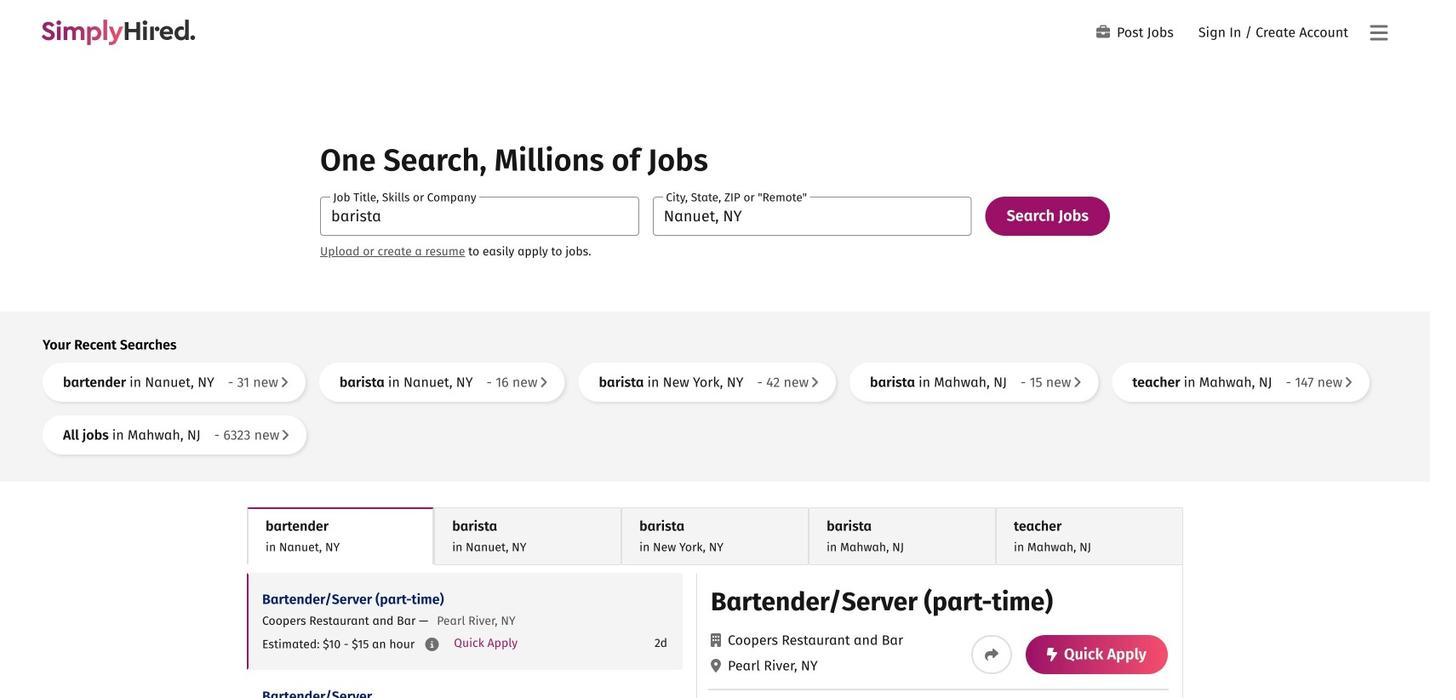 Task type: describe. For each thing, give the bounding box(es) containing it.
briefcase image
[[1096, 25, 1110, 39]]

2 angle right image from the left
[[810, 375, 819, 389]]

building image
[[711, 633, 721, 647]]

share this job image
[[985, 648, 999, 661]]

main menu image
[[1370, 23, 1388, 43]]



Task type: locate. For each thing, give the bounding box(es) containing it.
2 horizontal spatial angle right image
[[1073, 375, 1081, 389]]

angle right image
[[539, 375, 548, 389], [1073, 375, 1081, 389], [281, 428, 290, 442]]

3 angle right image from the left
[[1344, 375, 1353, 389]]

simplyhired logo image
[[41, 20, 196, 45]]

1 angle right image from the left
[[280, 375, 288, 389]]

1 horizontal spatial angle right image
[[539, 375, 548, 389]]

list
[[247, 573, 683, 698]]

2 horizontal spatial angle right image
[[1344, 375, 1353, 389]]

1 horizontal spatial angle right image
[[810, 375, 819, 389]]

0 horizontal spatial angle right image
[[281, 428, 290, 442]]

angle right image
[[280, 375, 288, 389], [810, 375, 819, 389], [1344, 375, 1353, 389]]

bolt lightning image
[[1047, 648, 1057, 661]]

tab list
[[247, 507, 1183, 565]]

location dot image
[[711, 659, 721, 673]]

None text field
[[320, 197, 639, 236], [653, 197, 972, 236], [320, 197, 639, 236], [653, 197, 972, 236]]

0 horizontal spatial angle right image
[[280, 375, 288, 389]]

bartender/server (part-time) element
[[696, 573, 1182, 698]]

None field
[[320, 197, 639, 236], [653, 197, 972, 236], [320, 197, 639, 236], [653, 197, 972, 236]]

job salary disclaimer image
[[425, 638, 439, 651]]



Task type: vqa. For each thing, say whether or not it's contained in the screenshot.
star image to the top
no



